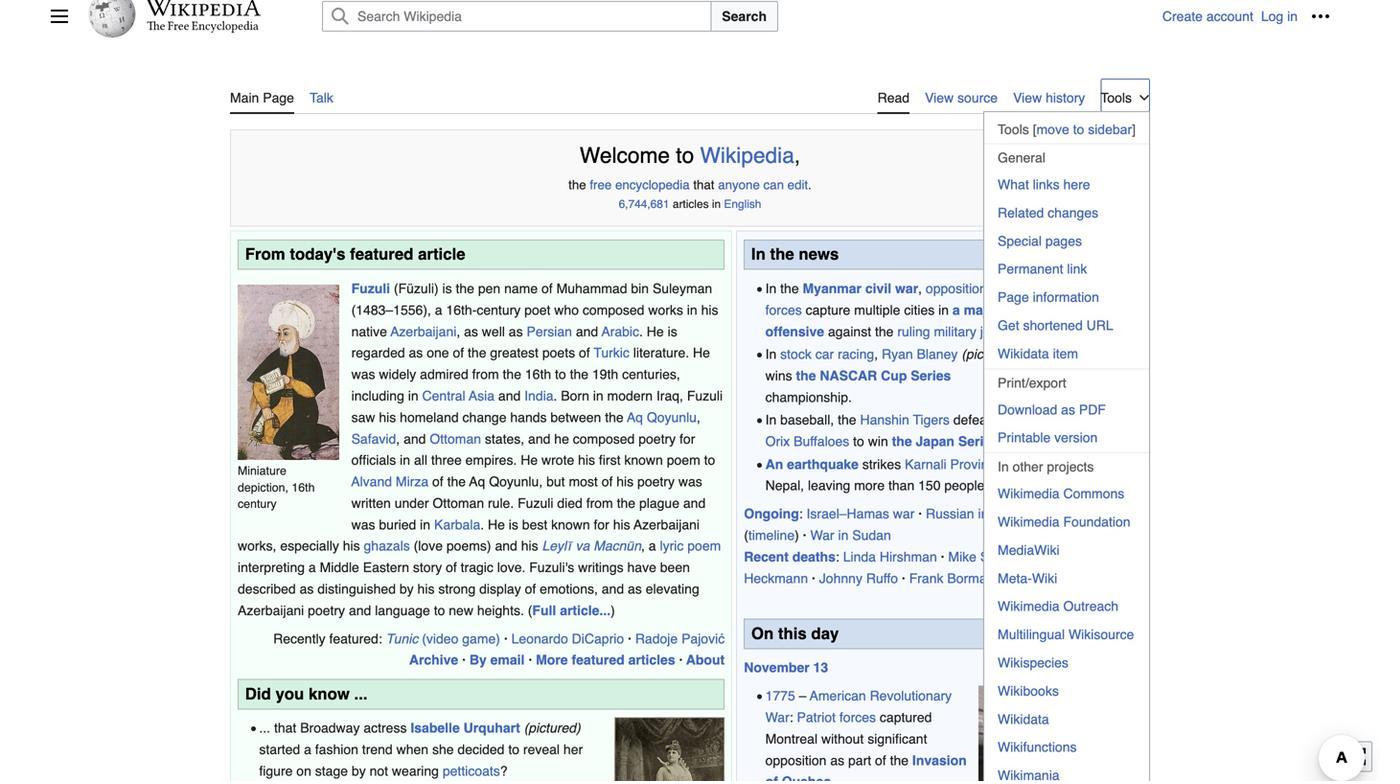 Task type: describe. For each thing, give the bounding box(es) containing it.
. inside the . he is regarded as one of the greatest poets of
[[639, 324, 643, 339]]

1 vertical spatial was
[[678, 474, 702, 489]]

by inside ... that  broadway actress isabelle urquhart (pictured) started a fashion trend when she decided to reveal her figure on stage by not wearing
[[352, 763, 366, 779]]

of down 'love.'
[[525, 581, 536, 597]]

the down the multiple
[[875, 324, 894, 339]]

is for azerbaijani
[[509, 517, 518, 532]]

ongoing
[[744, 506, 799, 521]]

from inside of the aq qoyunlu, but most of his poetry was written under ottoman rule. fuzuli died from the plague and was buried in
[[586, 495, 613, 511]]

1 horizontal spatial article
[[1103, 592, 1142, 607]]

in inside of the aq qoyunlu, but most of his poetry was written under ottoman rule. fuzuli died from the plague and was buried in
[[420, 517, 430, 532]]

, inside the ghazals (love poems) and his leylī va macnūn , a lyric poem interpreting a middle eastern story of tragic love. fuzuli's writings have been described as distinguished by his strong display of emotions, and as elevating azerbaijani poetry and language to new heights. (
[[641, 538, 645, 554]]

email
[[490, 652, 525, 668]]

and inside states, and he composed poetry for officials in all three empires. he wrote his first known poem to alvand mirza
[[528, 431, 550, 446]]

she
[[432, 742, 454, 757]]

in other projects
[[998, 459, 1094, 475]]

davies
[[1051, 571, 1092, 586]]

game)
[[462, 631, 500, 646]]

1 horizontal spatial featured
[[572, 652, 625, 668]]

as right described
[[300, 581, 314, 597]]

wikimedia for wikimedia outreach
[[998, 599, 1060, 614]]

more featured articles
[[536, 652, 675, 668]]

permanent link link
[[984, 256, 1149, 282]]

in inside ) is the pen name of muhammad bin suleyman (1483–1556), a 16th-century poet who composed works in his native
[[687, 302, 697, 318]]

writings
[[578, 560, 624, 575]]

literature.
[[633, 345, 689, 360]]

wikimedia commons
[[998, 486, 1124, 501]]

forces inside opposition forces
[[765, 302, 802, 318]]

links
[[1033, 177, 1060, 192]]

and down distinguished
[[349, 603, 371, 618]]

this
[[778, 624, 807, 643]]

in up orix
[[765, 412, 777, 428]]

as left pdf
[[1061, 402, 1075, 417]]

as inside captured montreal without significant opposition as part of the
[[830, 753, 844, 768]]

in for in stock car racing , ryan blaney (pictured) wins the nascar cup series championship. in baseball, the hanshin tigers defeat the orix buffaloes to win the japan series .
[[765, 347, 777, 362]]

in the myanmar civil war ,
[[765, 281, 926, 296]]

aq inside of the aq qoyunlu, but most of his poetry was written under ottoman rule. fuzuli died from the plague and was buried in
[[469, 474, 485, 489]]

the left news
[[770, 245, 794, 264]]

in down israel–hamas
[[838, 528, 849, 543]]

projects
[[1047, 459, 1094, 475]]

war in sudan
[[810, 528, 891, 543]]

eastern
[[363, 560, 409, 575]]

saw
[[351, 410, 375, 425]]

(love
[[414, 538, 443, 554]]

wikifunctions
[[998, 740, 1077, 755]]

for for known
[[594, 517, 609, 532]]

1 vertical spatial war
[[893, 506, 915, 521]]

, inside the , nepal, leaving more than 150 people dead.
[[1002, 457, 1006, 472]]

featured:
[[329, 631, 382, 646]]

aq inside aq qoyunlu , safavid , and ottoman
[[627, 410, 643, 425]]

move
[[1036, 122, 1069, 137]]

empires.
[[465, 452, 517, 468]]

poems)
[[446, 538, 491, 554]]

miniature depiction, 16th century image
[[238, 285, 339, 460]]

fullscreen image
[[1347, 747, 1367, 766]]

of down first
[[602, 474, 613, 489]]

radoje
[[635, 631, 678, 646]]

the inside the free encyclopedia that anyone can edit . 6,744,681 articles in english
[[568, 178, 586, 192]]

multilingual
[[998, 627, 1065, 642]]

pen
[[478, 281, 500, 296]]

november
[[744, 660, 810, 675]]

by inside the ghazals (love poems) and his leylī va macnūn , a lyric poem interpreting a middle eastern story of tragic love. fuzuli's writings have been described as distinguished by his strong display of emotions, and as elevating azerbaijani poetry and language to new heights. (
[[400, 581, 414, 597]]

story
[[413, 560, 442, 575]]

to up the free encyclopedia that anyone can edit . 6,744,681 articles in english
[[676, 143, 694, 168]]

the inside captured montreal without significant opposition as part of the
[[890, 753, 909, 768]]

junta
[[980, 324, 1009, 339]]

his inside . born in modern iraq, fuzuli saw his homeland change hands between the
[[379, 410, 396, 425]]

recent deaths :
[[744, 549, 843, 564]]

centuries,
[[622, 367, 680, 382]]

linda hirshman
[[843, 549, 937, 564]]

menu image
[[50, 7, 69, 26]]

language
[[375, 603, 430, 618]]

people
[[944, 478, 985, 493]]

download as pdf
[[998, 402, 1106, 417]]

from inside literature. he was widely admired from the 16th to the 19th centuries, including in
[[472, 367, 499, 382]]

isabelle
[[411, 720, 460, 736]]

safavid
[[351, 431, 396, 446]]

about link
[[686, 652, 725, 668]]

india
[[524, 388, 553, 403]]

a left lyric
[[649, 538, 656, 554]]

azerbaijani link
[[390, 324, 457, 339]]

as left well on the top of the page
[[464, 324, 478, 339]]

1 horizontal spatial azerbaijani
[[390, 324, 457, 339]]

1 horizontal spatial page
[[998, 290, 1029, 305]]

(video
[[422, 631, 458, 646]]

his up macnūn
[[613, 517, 630, 532]]

, inside in stock car racing , ryan blaney (pictured) wins the nascar cup series championship. in baseball, the hanshin tigers defeat the orix buffaloes to win the japan series .
[[874, 347, 878, 362]]

wins
[[765, 368, 792, 383]]

the up printable at the right bottom
[[994, 412, 1013, 428]]

orix buffaloes link
[[765, 434, 849, 449]]

. inside the free encyclopedia that anyone can edit . 6,744,681 articles in english
[[808, 178, 812, 192]]

main
[[230, 90, 259, 105]]

a inside ... that  broadway actress isabelle urquhart (pictured) started a fashion trend when she decided to reveal her figure on stage by not wearing
[[304, 742, 311, 757]]

broadway
[[300, 720, 360, 736]]

as up greatest
[[509, 324, 523, 339]]

in inside states, and he composed poetry for officials in all three empires. he wrote his first known poem to alvand mirza
[[400, 452, 410, 468]]

leonardo dicaprio link
[[511, 631, 624, 646]]

century inside miniature depiction, 16th century
[[238, 497, 277, 511]]

0 vertical spatial article
[[418, 245, 465, 264]]

16th inside miniature depiction, 16th century
[[292, 480, 315, 494]]

1 horizontal spatial ryan
[[1025, 438, 1053, 452]]

middle
[[320, 560, 359, 575]]

significant
[[868, 731, 927, 747]]

poem inside states, and he composed poetry for officials in all three empires. he wrote his first known poem to alvand mirza
[[667, 452, 700, 468]]

nepal,
[[765, 478, 804, 493]]

his up middle
[[343, 538, 360, 554]]

) inside ) is the pen name of muhammad bin suleyman (1483–1556), a 16th-century poet who composed works in his native
[[434, 281, 439, 296]]

wearing
[[392, 763, 439, 779]]

turkic
[[594, 345, 630, 360]]

the down in the news
[[780, 281, 799, 296]]

that inside ... that  broadway actress isabelle urquhart (pictured) started a fashion trend when she decided to reveal her figure on stage by not wearing
[[274, 720, 296, 736]]

karnali province link
[[905, 457, 1002, 472]]

welcome to wikipedia ,
[[580, 143, 800, 168]]

trend
[[362, 742, 393, 757]]

his down best
[[521, 538, 538, 554]]

miniature depiction, 16th century
[[238, 464, 315, 511]]

wikidata item
[[998, 346, 1078, 361]]

capture
[[806, 302, 850, 318]]

depiction,
[[238, 480, 288, 494]]

composed inside states, and he composed poetry for officials in all three empires. he wrote his first known poem to alvand mirza
[[573, 431, 635, 446]]

greatest
[[490, 345, 539, 360]]

in inside literature. he was widely admired from the 16th to the 19th centuries, including in
[[408, 388, 418, 403]]

wikimedia for wikimedia foundation
[[998, 514, 1060, 530]]

stock
[[780, 347, 812, 362]]

1775 –
[[765, 688, 810, 704]]

to inside ... that  broadway actress isabelle urquhart (pictured) started a fashion trend when she decided to reveal her figure on stage by not wearing
[[508, 742, 519, 757]]

0 horizontal spatial series
[[911, 368, 951, 383]]

1 vertical spatial series
[[958, 434, 999, 449]]

states, and he composed poetry for officials in all three empires. he wrote his first known poem to alvand mirza
[[351, 431, 715, 489]]

of inside invasion of quebec
[[765, 774, 778, 781]]

0 horizontal spatial page
[[263, 90, 294, 105]]

main page
[[230, 90, 294, 105]]

patriot forces link
[[797, 710, 876, 725]]

russian
[[926, 506, 974, 521]]

was inside literature. he was widely admired from the 16th to the 19th centuries, including in
[[351, 367, 375, 382]]

and up 'love.'
[[495, 538, 517, 554]]

1 vertical spatial forces
[[839, 710, 876, 725]]

composed inside ) is the pen name of muhammad bin suleyman (1483–1556), a 16th-century poet who composed works in his native
[[583, 302, 644, 318]]

against the ruling military junta .
[[824, 324, 1013, 339]]

today's
[[290, 245, 345, 264]]

history
[[1046, 90, 1085, 105]]

azerbaijani , as well as persian and arabic
[[390, 324, 639, 339]]

ruffo
[[866, 571, 898, 586]]

to inside the ghazals (love poems) and his leylī va macnūn , a lyric poem interpreting a middle eastern story of tragic love. fuzuli's writings have been described as distinguished by his strong display of emotions, and as elevating azerbaijani poetry and language to new heights. (
[[434, 603, 445, 618]]

main content containing welcome to
[[222, 71, 1158, 781]]

and right asia
[[498, 388, 521, 403]]

commons
[[1063, 486, 1124, 501]]

recent deaths link
[[744, 549, 836, 564]]

news
[[799, 245, 839, 264]]

in the news
[[751, 245, 839, 264]]

one
[[427, 345, 449, 360]]

her
[[563, 742, 583, 757]]

he
[[554, 431, 569, 446]]

personal tools navigation
[[1162, 1, 1336, 32]]

invasion of quebec
[[765, 753, 967, 781]]

fuzuli inside . born in modern iraq, fuzuli saw his homeland change hands between the
[[687, 388, 723, 403]]

officials
[[351, 452, 396, 468]]

mike shuster link
[[948, 549, 1027, 564]]

in up ruling military junta link
[[938, 302, 949, 318]]

1 vertical spatial articles
[[628, 652, 675, 668]]

in for in other projects
[[998, 459, 1009, 475]]

in for in the myanmar civil war ,
[[765, 281, 777, 296]]

azerbaijani inside . he is best known for his azerbaijani works, especially his
[[634, 517, 700, 532]]

ruling
[[897, 324, 930, 339]]

as down 'have'
[[628, 581, 642, 597]]

ottoman inside aq qoyunlu , safavid , and ottoman
[[430, 431, 481, 446]]

japan
[[916, 434, 955, 449]]

0 horizontal spatial (
[[394, 281, 398, 296]]

of right one on the left of page
[[453, 345, 464, 360]]

emotions,
[[540, 581, 598, 597]]

and down writings
[[602, 581, 624, 597]]

meta-wiki link
[[984, 565, 1149, 592]]

karbala
[[434, 517, 480, 532]]

of right 'poets'
[[579, 345, 590, 360]]



Task type: vqa. For each thing, say whether or not it's contained in the screenshot.
Invasion of Quebec
yes



Task type: locate. For each thing, give the bounding box(es) containing it.
he inside literature. he was widely admired from the 16th to the 19th centuries, including in
[[693, 345, 710, 360]]

the free encyclopedia image
[[147, 21, 259, 34]]

for inside . he is best known for his azerbaijani works, especially his
[[594, 517, 609, 532]]

2 horizontal spatial fuzuli
[[687, 388, 723, 403]]

1 vertical spatial fuzuli
[[687, 388, 723, 403]]

cities
[[904, 302, 935, 318]]

fuzuli link
[[351, 281, 390, 296]]

2 wikimedia from the top
[[998, 514, 1060, 530]]

. inside in stock car racing , ryan blaney (pictured) wins the nascar cup series championship. in baseball, the hanshin tigers defeat the orix buffaloes to win the japan series .
[[999, 434, 1002, 449]]

the up the championship.
[[796, 368, 816, 383]]

war down 1775 'link'
[[765, 710, 789, 725]]

( inside the ghazals (love poems) and his leylī va macnūn , a lyric poem interpreting a middle eastern story of tragic love. fuzuli's writings have been described as distinguished by his strong display of emotions, and as elevating azerbaijani poetry and language to new heights. (
[[528, 603, 532, 618]]

read link
[[877, 79, 910, 114]]

to left win
[[853, 434, 864, 449]]

the up born
[[570, 367, 588, 382]]

1 vertical spatial (pictured)
[[524, 720, 581, 736]]

of inside ) is the pen name of muhammad bin suleyman (1483–1556), a 16th-century poet who composed works in his native
[[541, 281, 553, 296]]

in inside personal tools navigation
[[1287, 9, 1298, 24]]

war inside american revolutionary war
[[765, 710, 789, 725]]

is left best
[[509, 517, 518, 532]]

: down nepal,
[[799, 506, 803, 521]]

mike shuster
[[948, 549, 1027, 564]]

a inside ) is the pen name of muhammad bin suleyman (1483–1556), a 16th-century poet who composed works in his native
[[435, 302, 442, 318]]

0 vertical spatial opposition
[[926, 281, 987, 296]]

azerbaijani inside the ghazals (love poems) and his leylī va macnūn , a lyric poem interpreting a middle eastern story of tragic love. fuzuli's writings have been described as distinguished by his strong display of emotions, and as elevating azerbaijani poetry and language to new heights. (
[[238, 603, 304, 618]]

0 vertical spatial for
[[680, 431, 695, 446]]

0 vertical spatial fuzuli
[[351, 281, 390, 296]]

did you know ...
[[245, 685, 368, 703]]

(pictured) inside ... that  broadway actress isabelle urquhart (pictured) started a fashion trend when she decided to reveal her figure on stage by not wearing
[[524, 720, 581, 736]]

0 horizontal spatial known
[[551, 517, 590, 532]]

0 vertical spatial composed
[[583, 302, 644, 318]]

special pages
[[998, 233, 1082, 249]]

in left english
[[712, 198, 721, 211]]

0 vertical spatial wikidata
[[998, 346, 1049, 361]]

day
[[811, 624, 839, 643]]

0 vertical spatial war
[[810, 528, 834, 543]]

0 horizontal spatial blaney
[[917, 347, 958, 362]]

1 horizontal spatial for
[[680, 431, 695, 446]]

0 vertical spatial :
[[799, 506, 803, 521]]

was up including
[[351, 367, 375, 382]]

0 vertical spatial that
[[693, 178, 714, 192]]

leylī
[[542, 538, 572, 554]]

1 wikidata from the top
[[998, 346, 1049, 361]]

log in and more options image
[[1311, 7, 1330, 26]]

tools up "sidebar"
[[1101, 90, 1132, 105]]

1 vertical spatial poem
[[687, 538, 721, 554]]

of down three
[[432, 474, 443, 489]]

known
[[624, 452, 663, 468], [551, 517, 590, 532]]

ryan blaney in may 2023 image
[[1025, 281, 1142, 434]]

in up wins
[[765, 347, 777, 362]]

view left source on the right of the page
[[925, 90, 954, 105]]

2 view from the left
[[1013, 90, 1042, 105]]

1 vertical spatial for
[[594, 517, 609, 532]]

fuzuli up best
[[518, 495, 553, 511]]

he inside the . he is regarded as one of the greatest poets of
[[647, 324, 664, 339]]

petticoats
[[443, 763, 500, 779]]

in down widely
[[408, 388, 418, 403]]

to left an
[[704, 452, 715, 468]]

poetry inside of the aq qoyunlu, but most of his poetry was written under ottoman rule. fuzuli died from the plague and was buried in
[[637, 474, 675, 489]]

download
[[998, 402, 1057, 417]]

his down story
[[417, 581, 435, 597]]

wikimedia down meta-wiki on the bottom right
[[998, 599, 1060, 614]]

fuzuli inside of the aq qoyunlu, but most of his poetry was written under ottoman rule. fuzuli died from the plague and was buried in
[[518, 495, 553, 511]]

first
[[599, 452, 621, 468]]

archive link
[[409, 652, 458, 668]]

for inside states, and he composed poetry for officials in all three empires. he wrote his first known poem to alvand mirza
[[680, 431, 695, 446]]

articles inside the free encyclopedia that anyone can edit . 6,744,681 articles in english
[[673, 198, 709, 211]]

version
[[1054, 430, 1098, 445]]

) up the dicaprio
[[611, 603, 615, 618]]

his inside of the aq qoyunlu, but most of his poetry was written under ottoman rule. fuzuli died from the plague and was buried in
[[616, 474, 634, 489]]

1 vertical spatial that
[[274, 720, 296, 736]]

1 horizontal spatial :
[[799, 506, 803, 521]]

Search search field
[[299, 1, 1162, 32]]

( up (1483–1556),
[[394, 281, 398, 296]]

special pages link
[[984, 227, 1149, 254]]

and down who
[[576, 324, 598, 339]]

and inside of the aq qoyunlu, but most of his poetry was written under ottoman rule. fuzuli died from the plague and was buried in
[[683, 495, 706, 511]]

poetry
[[638, 431, 676, 446], [637, 474, 675, 489], [308, 603, 345, 618]]

wikimedia inside wikimedia outreach link
[[998, 599, 1060, 614]]

1 horizontal spatial tools
[[1101, 90, 1132, 105]]

0 vertical spatial was
[[351, 367, 375, 382]]

is for the
[[668, 324, 677, 339]]

1 horizontal spatial forces
[[839, 710, 876, 725]]

0 vertical spatial (
[[394, 281, 398, 296]]

the inside ) is the pen name of muhammad bin suleyman (1483–1556), a 16th-century poet who composed works in his native
[[456, 281, 474, 296]]

is inside . he is best known for his azerbaijani works, especially his
[[509, 517, 518, 532]]

1 horizontal spatial aq
[[627, 410, 643, 425]]

( right heights.
[[528, 603, 532, 618]]

0 vertical spatial from
[[472, 367, 499, 382]]

0 vertical spatial featured
[[350, 245, 413, 264]]

that inside the free encyclopedia that anyone can edit . 6,744,681 articles in english
[[693, 178, 714, 192]]

pajović
[[681, 631, 725, 646]]

win
[[868, 434, 888, 449]]

log
[[1261, 9, 1283, 24]]

in left all
[[400, 452, 410, 468]]

1 horizontal spatial (
[[528, 603, 532, 618]]

ottoman up karbala
[[433, 495, 484, 511]]

known inside . he is best known for his azerbaijani works, especially his
[[551, 517, 590, 532]]

view for view source
[[925, 90, 954, 105]]

16th
[[525, 367, 551, 382], [292, 480, 315, 494]]

3 wikimedia from the top
[[998, 599, 1060, 614]]

hanshin
[[860, 412, 909, 428]]

. inside . he is best known for his azerbaijani works, especially his
[[480, 517, 484, 532]]

2 vertical spatial is
[[509, 517, 518, 532]]

of inside russian invasion of ukraine timeline
[[1031, 506, 1042, 521]]

is inside ) is the pen name of muhammad bin suleyman (1483–1556), a 16th-century poet who composed works in his native
[[442, 281, 452, 296]]

1 wikimedia from the top
[[998, 486, 1060, 501]]

did
[[245, 685, 271, 703]]

opposition up quebec
[[765, 753, 827, 768]]

1 view from the left
[[925, 90, 954, 105]]

a up on on the left bottom of page
[[304, 742, 311, 757]]

. up province
[[999, 434, 1002, 449]]

0 vertical spatial series
[[911, 368, 951, 383]]

1 horizontal spatial war
[[810, 528, 834, 543]]

0 horizontal spatial century
[[238, 497, 277, 511]]

safavid link
[[351, 431, 396, 446]]

for up leylī va macnūn link on the left bottom of page
[[594, 517, 609, 532]]

a left the 16th-
[[435, 302, 442, 318]]

get
[[998, 318, 1019, 333]]

widely
[[379, 367, 416, 382]]

azerbaijani down described
[[238, 603, 304, 618]]

ryan inside in stock car racing , ryan blaney (pictured) wins the nascar cup series championship. in baseball, the hanshin tigers defeat the orix buffaloes to win the japan series .
[[882, 347, 913, 362]]

view left history
[[1013, 90, 1042, 105]]

was
[[351, 367, 375, 382], [678, 474, 702, 489], [351, 517, 375, 532]]

page up get
[[998, 290, 1029, 305]]

azerbaijani up one on the left of page
[[390, 324, 457, 339]]

wikidata for wikidata
[[998, 711, 1049, 727]]

he inside states, and he composed poetry for officials in all three empires. he wrote his first known poem to alvand mirza
[[521, 452, 538, 468]]

composed up arabic
[[583, 302, 644, 318]]

ruling military junta link
[[897, 324, 1009, 339]]

2 wikidata from the top
[[998, 711, 1049, 727]]

2 vertical spatial azerbaijani
[[238, 603, 304, 618]]

in for in the news
[[751, 245, 766, 264]]

2 vertical spatial was
[[351, 517, 375, 532]]

0 vertical spatial page
[[263, 90, 294, 105]]

1 vertical spatial ottoman
[[433, 495, 484, 511]]

from down the most
[[586, 495, 613, 511]]

frank borman
[[909, 571, 994, 586]]

0 vertical spatial wikimedia
[[998, 486, 1060, 501]]

without
[[821, 731, 864, 747]]

azerbaijani up lyric
[[634, 517, 700, 532]]

1 vertical spatial page
[[998, 290, 1029, 305]]

1 horizontal spatial century
[[477, 302, 521, 318]]

0 vertical spatial )
[[434, 281, 439, 296]]

the left plague
[[617, 495, 635, 511]]

by left not
[[352, 763, 366, 779]]

articles down encyclopedia 'link'
[[673, 198, 709, 211]]

wikimedia inside wikimedia foundation link
[[998, 514, 1060, 530]]

myanmar civil war link
[[803, 281, 918, 296]]

love.
[[497, 560, 526, 575]]

150
[[918, 478, 941, 493]]

0 vertical spatial century
[[477, 302, 521, 318]]

19th
[[592, 367, 618, 382]]

described
[[238, 581, 296, 597]]

as down without
[[830, 753, 844, 768]]

in down suleyman
[[687, 302, 697, 318]]

1 horizontal spatial that
[[693, 178, 714, 192]]

1 vertical spatial )
[[611, 603, 615, 618]]

poetry inside states, and he composed poetry for officials in all three empires. he wrote his first known poem to alvand mirza
[[638, 431, 676, 446]]

1 vertical spatial wikimedia
[[998, 514, 1060, 530]]

0 horizontal spatial featured
[[350, 245, 413, 264]]

a major offensive
[[765, 302, 1000, 339]]

printable version link
[[984, 424, 1149, 451]]

century up well on the top of the page
[[477, 302, 521, 318]]

aq down modern
[[627, 410, 643, 425]]

of right part
[[875, 753, 886, 768]]

1 vertical spatial azerbaijani
[[634, 517, 700, 532]]

heckmann
[[744, 571, 808, 586]]

1 vertical spatial :
[[836, 549, 839, 564]]

recent
[[744, 549, 789, 564]]

featured up fuzuli ( füzuli
[[350, 245, 413, 264]]

1 vertical spatial blaney
[[1056, 438, 1093, 452]]

he for literature. he was widely admired from the 16th to the 19th centuries, including in
[[693, 345, 710, 360]]

tools up general
[[998, 122, 1029, 137]]

wikidata item link
[[984, 340, 1149, 367]]

but
[[546, 474, 565, 489]]

wikimedia inside wikimedia commons link
[[998, 486, 1060, 501]]

offensive
[[765, 324, 824, 339]]

in inside the free encyclopedia that anyone can edit . 6,744,681 articles in english
[[712, 198, 721, 211]]

0 vertical spatial known
[[624, 452, 663, 468]]

he inside . he is best known for his azerbaijani works, especially his
[[488, 517, 505, 532]]

war up deaths
[[810, 528, 834, 543]]

is down works
[[668, 324, 677, 339]]

started
[[259, 742, 300, 757]]

0 vertical spatial ottoman
[[430, 431, 481, 446]]

2 vertical spatial poetry
[[308, 603, 345, 618]]

a down especially
[[309, 560, 316, 575]]

meta-wiki
[[998, 571, 1057, 586]]

the down three
[[447, 474, 466, 489]]

blaney inside in stock car racing , ryan blaney (pictured) wins the nascar cup series championship. in baseball, the hanshin tigers defeat the orix buffaloes to win the japan series .
[[917, 347, 958, 362]]

tools for tools move to sidebar
[[998, 122, 1029, 137]]

from up "central asia and india"
[[472, 367, 499, 382]]

poem inside the ghazals (love poems) and his leylī va macnūn , a lyric poem interpreting a middle eastern story of tragic love. fuzuli's writings have been described as distinguished by his strong display of emotions, and as elevating azerbaijani poetry and language to new heights. (
[[687, 538, 721, 554]]

suleyman
[[653, 281, 712, 296]]

his inside states, and he composed poetry for officials in all three empires. he wrote his first known poem to alvand mirza
[[578, 452, 595, 468]]

Search Wikipedia search field
[[322, 1, 711, 32]]

he down rule.
[[488, 517, 505, 532]]

poetry down aq qoyunlu link
[[638, 431, 676, 446]]

(pictured) inside in stock car racing , ryan blaney (pictured) wins the nascar cup series championship. in baseball, the hanshin tigers defeat the orix buffaloes to win the japan series .
[[961, 347, 1018, 362]]

of up strong
[[446, 560, 457, 575]]

wikimedia for wikimedia commons
[[998, 486, 1060, 501]]

0 vertical spatial (pictured)
[[961, 347, 1018, 362]]

.
[[808, 178, 812, 192], [639, 324, 643, 339], [1009, 324, 1013, 339], [553, 388, 557, 403], [999, 434, 1002, 449], [480, 517, 484, 532]]

leaving
[[808, 478, 850, 493]]

1 vertical spatial century
[[238, 497, 277, 511]]

1 vertical spatial ryan
[[1025, 438, 1053, 452]]

ryland davies link
[[1005, 571, 1092, 586]]

isabelle urquhart, c. 1892 image
[[615, 718, 725, 781]]

1 horizontal spatial by
[[400, 581, 414, 597]]

harald heckmann
[[744, 549, 1077, 586]]

buffaloes
[[794, 434, 849, 449]]

ottoman up three
[[430, 431, 481, 446]]

was down written
[[351, 517, 375, 532]]

wikidata up print/export
[[998, 346, 1049, 361]]

article right an
[[1103, 592, 1142, 607]]

1 vertical spatial tools
[[998, 122, 1029, 137]]

radoje pajović
[[635, 631, 725, 646]]

is inside the . he is regarded as one of the greatest poets of
[[668, 324, 677, 339]]

related changes
[[998, 205, 1098, 220]]

fuzuli ( füzuli
[[351, 281, 434, 296]]

opposition inside captured montreal without significant opposition as part of the
[[765, 753, 827, 768]]

of down wikimedia commons
[[1031, 506, 1042, 521]]

1 vertical spatial from
[[586, 495, 613, 511]]

1 vertical spatial aq
[[469, 474, 485, 489]]

to inside states, and he composed poetry for officials in all three empires. he wrote his first known poem to alvand mirza
[[704, 452, 715, 468]]

move to sidebar button
[[1033, 122, 1136, 138]]

interpreting
[[238, 560, 305, 575]]

he for . he is regarded as one of the greatest poets of
[[647, 324, 664, 339]]

1 vertical spatial wikidata
[[998, 711, 1049, 727]]

anyone can edit link
[[718, 178, 808, 192]]

wikifunctions link
[[984, 734, 1149, 761]]

1 horizontal spatial )
[[611, 603, 615, 618]]

in stock car racing , ryan blaney (pictured) wins the nascar cup series championship. in baseball, the hanshin tigers defeat the orix buffaloes to win the japan series .
[[765, 347, 1018, 449]]

from today's featured article
[[245, 245, 465, 264]]

strikes
[[862, 457, 901, 472]]

the down hanshin tigers link
[[892, 434, 912, 449]]

permanent
[[998, 261, 1063, 277]]

a up military
[[953, 302, 960, 318]]

tigers
[[913, 412, 950, 428]]

petticoats ?
[[443, 763, 508, 779]]

edit
[[787, 178, 808, 192]]

2 horizontal spatial azerbaijani
[[634, 517, 700, 532]]

1 vertical spatial poetry
[[637, 474, 675, 489]]

view for view history
[[1013, 90, 1042, 105]]

2 vertical spatial fuzuli
[[518, 495, 553, 511]]

0 horizontal spatial tools
[[998, 122, 1029, 137]]

as inside the . he is regarded as one of the greatest poets of
[[409, 345, 423, 360]]

wikimedia up mediawiki
[[998, 514, 1060, 530]]

distinguished
[[317, 581, 396, 597]]

0 horizontal spatial war
[[765, 710, 789, 725]]

century inside ) is the pen name of muhammad bin suleyman (1483–1556), a 16th-century poet who composed works in his native
[[477, 302, 521, 318]]

1 horizontal spatial from
[[586, 495, 613, 511]]

tragic
[[461, 560, 493, 575]]

0 horizontal spatial opposition
[[765, 753, 827, 768]]

to inside literature. he was widely admired from the 16th to the 19th centuries, including in
[[555, 367, 566, 382]]

0 vertical spatial poetry
[[638, 431, 676, 446]]

2 horizontal spatial :
[[836, 549, 839, 564]]

leonardo
[[511, 631, 568, 646]]

his down including
[[379, 410, 396, 425]]

16th right depiction,
[[292, 480, 315, 494]]

0 vertical spatial by
[[400, 581, 414, 597]]

to left new
[[434, 603, 445, 618]]

wikimedia down other
[[998, 486, 1060, 501]]

he for . he is best known for his azerbaijani works, especially his
[[488, 517, 505, 532]]

. inside . born in modern iraq, fuzuli saw his homeland change hands between the
[[553, 388, 557, 403]]

0 horizontal spatial 16th
[[292, 480, 315, 494]]

the down greatest
[[503, 367, 521, 382]]

and left he on the bottom left of page
[[528, 431, 550, 446]]

0 horizontal spatial ryan
[[882, 347, 913, 362]]

general
[[998, 150, 1045, 165]]

for for poetry
[[680, 431, 695, 446]]

1 vertical spatial known
[[551, 517, 590, 532]]

0 vertical spatial azerbaijani
[[390, 324, 457, 339]]

recently
[[273, 631, 325, 646]]

known inside states, and he composed poetry for officials in all three empires. he wrote his first known poem to alvand mirza
[[624, 452, 663, 468]]

1 horizontal spatial blaney
[[1056, 438, 1093, 452]]

deaths
[[792, 549, 836, 564]]

poetry inside the ghazals (love poems) and his leylī va macnūn , a lyric poem interpreting a middle eastern story of tragic love. fuzuli's writings have been described as distinguished by his strong display of emotions, and as elevating azerbaijani poetry and language to new heights. (
[[308, 603, 345, 618]]

0 horizontal spatial :
[[789, 710, 793, 725]]

series down defeat
[[958, 434, 999, 449]]

1 vertical spatial is
[[668, 324, 677, 339]]

his inside ) is the pen name of muhammad bin suleyman (1483–1556), a 16th-century poet who composed works in his native
[[701, 302, 718, 318]]

1 horizontal spatial 16th
[[525, 367, 551, 382]]

known right first
[[624, 452, 663, 468]]

1 vertical spatial 16th
[[292, 480, 315, 494]]

0 vertical spatial blaney
[[917, 347, 958, 362]]

to down 'poets'
[[555, 367, 566, 382]]

the
[[568, 178, 586, 192], [770, 245, 794, 264], [456, 281, 474, 296], [780, 281, 799, 296], [875, 324, 894, 339], [468, 345, 486, 360], [503, 367, 521, 382], [570, 367, 588, 382], [796, 368, 816, 383], [605, 410, 624, 425], [838, 412, 856, 428], [994, 412, 1013, 428], [892, 434, 912, 449], [447, 474, 466, 489], [617, 495, 635, 511], [890, 753, 909, 768]]

16th inside literature. he was widely admired from the 16th to the 19th centuries, including in
[[525, 367, 551, 382]]

ghazals link
[[364, 538, 410, 554]]

wikidata for wikidata item
[[998, 346, 1049, 361]]

to inside in stock car racing , ryan blaney (pictured) wins the nascar cup series championship. in baseball, the hanshin tigers defeat the orix buffaloes to win the japan series .
[[853, 434, 864, 449]]

0 horizontal spatial forces
[[765, 302, 802, 318]]

his down suleyman
[[701, 302, 718, 318]]

1 horizontal spatial known
[[624, 452, 663, 468]]

who
[[554, 302, 579, 318]]

blaney up projects
[[1056, 438, 1093, 452]]

in inside . born in modern iraq, fuzuli saw his homeland change hands between the
[[593, 388, 603, 403]]

. up wikidata item
[[1009, 324, 1013, 339]]

page right main
[[263, 90, 294, 105]]

of inside captured montreal without significant opposition as part of the
[[875, 753, 886, 768]]

0 horizontal spatial article
[[418, 245, 465, 264]]

the inside the . he is regarded as one of the greatest poets of
[[468, 345, 486, 360]]

poetry up plague
[[637, 474, 675, 489]]

was up plague
[[678, 474, 702, 489]]

tools for tools
[[1101, 90, 1132, 105]]

1 horizontal spatial opposition
[[926, 281, 987, 296]]

the down modern
[[605, 410, 624, 425]]

qoyunlu
[[647, 410, 697, 425]]

0 horizontal spatial aq
[[469, 474, 485, 489]]

... that  broadway actress isabelle urquhart (pictured) started a fashion trend when she decided to reveal her figure on stage by not wearing
[[259, 720, 583, 779]]

(1483–1556),
[[351, 302, 431, 318]]

arabic
[[602, 324, 639, 339]]

full article... )
[[532, 603, 615, 618]]

the inside . born in modern iraq, fuzuli saw his homeland change hands between the
[[605, 410, 624, 425]]

macnūn
[[593, 538, 641, 554]]

rule.
[[488, 495, 514, 511]]

. he is regarded as one of the greatest poets of
[[351, 324, 677, 360]]

0 horizontal spatial from
[[472, 367, 499, 382]]

defeat
[[953, 412, 991, 428]]

0 horizontal spatial is
[[442, 281, 452, 296]]

in down the english "link"
[[751, 245, 766, 264]]

opposition inside opposition forces
[[926, 281, 987, 296]]

the up buffaloes
[[838, 412, 856, 428]]

the down well on the top of the page
[[468, 345, 486, 360]]

he up qoyunlu,
[[521, 452, 538, 468]]

war up cities
[[895, 281, 918, 296]]

ottoman inside of the aq qoyunlu, but most of his poetry was written under ottoman rule. fuzuli died from the plague and was buried in
[[433, 495, 484, 511]]

read
[[877, 90, 910, 105]]

0 vertical spatial tools
[[1101, 90, 1132, 105]]

known down "died"
[[551, 517, 590, 532]]

1 vertical spatial composed
[[573, 431, 635, 446]]

invasion of quebec link
[[765, 753, 967, 781]]

that down welcome to wikipedia ,
[[693, 178, 714, 192]]

to inside tools move to sidebar
[[1073, 122, 1084, 137]]

wikipedia image
[[146, 0, 261, 16]]

aq down empires.
[[469, 474, 485, 489]]

foundation
[[1063, 514, 1130, 530]]

a inside a major offensive
[[953, 302, 960, 318]]

: up montreal
[[789, 710, 793, 725]]

–
[[799, 688, 806, 704]]

and inside aq qoyunlu , safavid , and ottoman
[[404, 431, 426, 446]]

main content
[[222, 71, 1158, 781]]

create account log in
[[1162, 9, 1298, 24]]

log in link
[[1261, 9, 1298, 24]]

1 horizontal spatial fuzuli
[[518, 495, 553, 511]]

0 vertical spatial war
[[895, 281, 918, 296]]

1 vertical spatial by
[[352, 763, 366, 779]]

0 horizontal spatial fuzuli
[[351, 281, 390, 296]]



